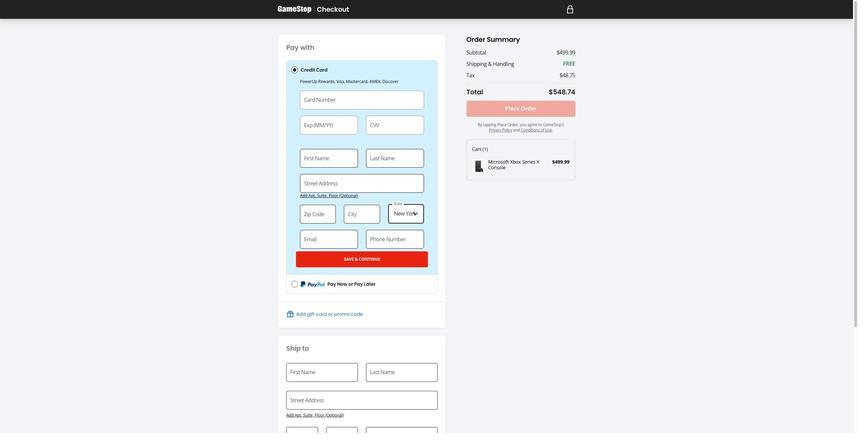 Task type: describe. For each thing, give the bounding box(es) containing it.
gift card image
[[286, 311, 294, 319]]



Task type: locate. For each thing, give the bounding box(es) containing it.
None telephone field
[[366, 230, 424, 249]]

None text field
[[300, 91, 424, 110], [300, 116, 358, 135], [366, 149, 424, 168], [300, 205, 336, 224], [366, 364, 438, 382], [286, 392, 438, 410], [286, 428, 318, 434], [326, 428, 358, 434], [300, 91, 424, 110], [300, 116, 358, 135], [366, 149, 424, 168], [300, 205, 336, 224], [366, 364, 438, 382], [286, 392, 438, 410], [286, 428, 318, 434], [326, 428, 358, 434]]

gamestop image
[[278, 5, 311, 13]]

None password field
[[366, 116, 424, 135]]

None email field
[[300, 230, 358, 249]]

tab list
[[286, 60, 438, 295]]

None text field
[[300, 149, 358, 168], [300, 174, 424, 193], [344, 205, 380, 224], [286, 364, 358, 382], [300, 149, 358, 168], [300, 174, 424, 193], [344, 205, 380, 224], [286, 364, 358, 382]]

lock icon image
[[567, 5, 574, 13]]

microsoft xbox series x console image
[[472, 160, 486, 174]]



Task type: vqa. For each thing, say whether or not it's contained in the screenshot.
Microsoft Xbox Series X Console icon
yes



